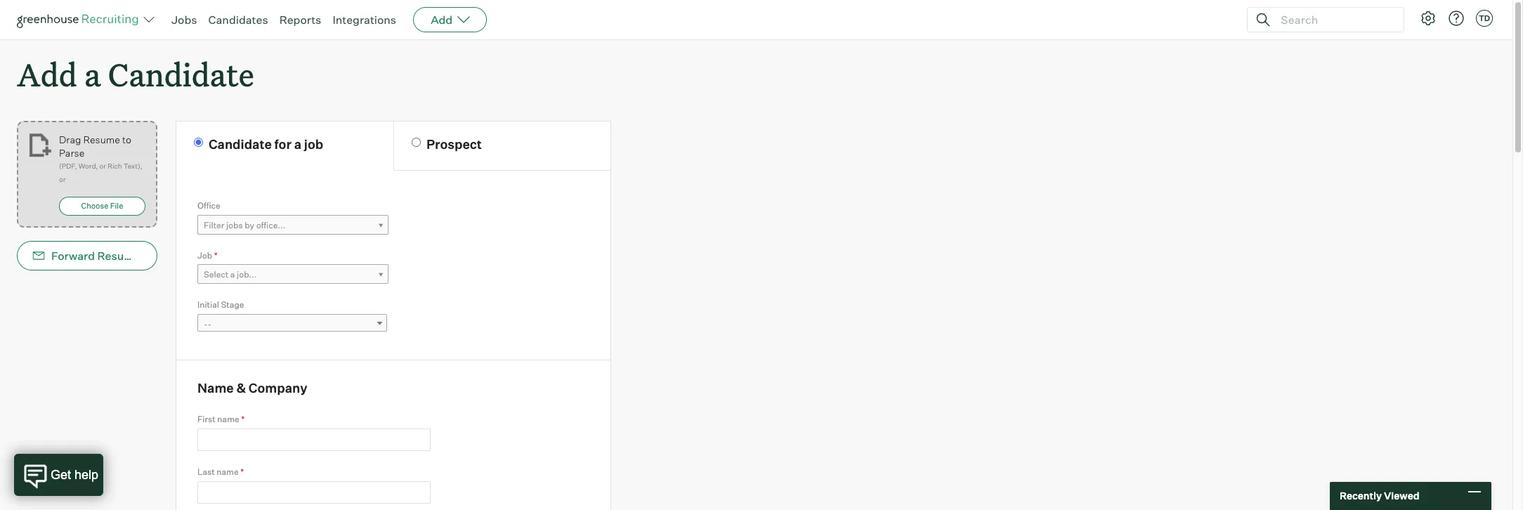 Task type: locate. For each thing, give the bounding box(es) containing it.
add button
[[413, 7, 487, 32]]

name
[[198, 380, 234, 395]]

0 horizontal spatial or
[[59, 175, 66, 184]]

resume left via
[[97, 249, 140, 263]]

select a job... link
[[198, 264, 389, 285]]

0 horizontal spatial add
[[17, 53, 77, 95]]

candidate
[[108, 53, 254, 95], [209, 136, 272, 152]]

resume inside drag resume to parse (pdf, word, or rich text), or
[[83, 134, 120, 146]]

candidates
[[208, 13, 268, 27]]

a right for
[[294, 136, 302, 152]]

forward resume via email button
[[17, 241, 190, 271]]

reports link
[[279, 13, 321, 27]]

1 vertical spatial resume
[[97, 249, 140, 263]]

-- link
[[198, 314, 387, 334]]

0 vertical spatial resume
[[83, 134, 120, 146]]

resume for drag
[[83, 134, 120, 146]]

to
[[122, 134, 131, 146]]

configure image
[[1420, 10, 1437, 27]]

candidates link
[[208, 13, 268, 27]]

1 horizontal spatial add
[[431, 13, 453, 27]]

file
[[110, 201, 123, 211]]

integrations
[[333, 13, 397, 27]]

name & company
[[198, 380, 308, 395]]

jobs
[[226, 220, 243, 230]]

a down 'greenhouse recruiting' image
[[84, 53, 101, 95]]

email
[[160, 249, 190, 263]]

jobs link
[[171, 13, 197, 27]]

2 vertical spatial a
[[230, 269, 235, 280]]

2 horizontal spatial a
[[294, 136, 302, 152]]

greenhouse recruiting image
[[17, 11, 143, 28]]

last name *
[[198, 467, 244, 477]]

candidate right candidate for a job radio
[[209, 136, 272, 152]]

name right last
[[217, 467, 239, 477]]

filter jobs by office... link
[[198, 215, 389, 235]]

&
[[236, 380, 246, 395]]

Search text field
[[1278, 9, 1392, 30]]

1 vertical spatial *
[[241, 414, 245, 425]]

add
[[431, 13, 453, 27], [17, 53, 77, 95]]

or down "(pdf,"
[[59, 175, 66, 184]]

resume inside button
[[97, 249, 140, 263]]

for
[[274, 136, 292, 152]]

via
[[143, 249, 158, 263]]

initial
[[198, 300, 219, 310]]

* for last name *
[[241, 467, 244, 477]]

*
[[214, 250, 218, 261], [241, 414, 245, 425], [241, 467, 244, 477]]

0 vertical spatial candidate
[[108, 53, 254, 95]]

* down & at the bottom left
[[241, 414, 245, 425]]

0 vertical spatial name
[[217, 414, 239, 425]]

0 vertical spatial *
[[214, 250, 218, 261]]

1 - from the left
[[204, 319, 208, 329]]

candidate for a job
[[209, 136, 323, 152]]

resume
[[83, 134, 120, 146], [97, 249, 140, 263]]

resume left to
[[83, 134, 120, 146]]

0 vertical spatial a
[[84, 53, 101, 95]]

filter
[[204, 220, 224, 230]]

1 vertical spatial add
[[17, 53, 77, 95]]

a for candidate
[[84, 53, 101, 95]]

choose
[[81, 201, 108, 211]]

a
[[84, 53, 101, 95], [294, 136, 302, 152], [230, 269, 235, 280]]

* right job
[[214, 250, 218, 261]]

or
[[100, 162, 106, 170], [59, 175, 66, 184]]

* right last
[[241, 467, 244, 477]]

name for first
[[217, 414, 239, 425]]

-
[[204, 319, 208, 329], [208, 319, 211, 329]]

1 vertical spatial name
[[217, 467, 239, 477]]

resume for forward
[[97, 249, 140, 263]]

a inside select a job... link
[[230, 269, 235, 280]]

add a candidate
[[17, 53, 254, 95]]

0 vertical spatial add
[[431, 13, 453, 27]]

1 vertical spatial or
[[59, 175, 66, 184]]

recently viewed
[[1340, 490, 1420, 502]]

add inside add popup button
[[431, 13, 453, 27]]

select a job...
[[204, 269, 257, 280]]

name right first
[[217, 414, 239, 425]]

1 vertical spatial a
[[294, 136, 302, 152]]

stage
[[221, 300, 244, 310]]

or left rich at the top
[[100, 162, 106, 170]]

1 horizontal spatial or
[[100, 162, 106, 170]]

2 vertical spatial *
[[241, 467, 244, 477]]

reports
[[279, 13, 321, 27]]

0 vertical spatial or
[[100, 162, 106, 170]]

candidate down jobs
[[108, 53, 254, 95]]

office...
[[256, 220, 286, 230]]

name
[[217, 414, 239, 425], [217, 467, 239, 477]]

0 horizontal spatial a
[[84, 53, 101, 95]]

drag
[[59, 134, 81, 146]]

first
[[198, 414, 216, 425]]

a for job...
[[230, 269, 235, 280]]

1 horizontal spatial a
[[230, 269, 235, 280]]

initial stage
[[198, 300, 244, 310]]

filter jobs by office...
[[204, 220, 286, 230]]

by
[[245, 220, 254, 230]]

a left job... at bottom left
[[230, 269, 235, 280]]

word,
[[79, 162, 98, 170]]

td
[[1479, 13, 1491, 23]]

job...
[[237, 269, 257, 280]]

None text field
[[198, 429, 431, 451], [198, 481, 431, 504], [198, 429, 431, 451], [198, 481, 431, 504]]

integrations link
[[333, 13, 397, 27]]

recently
[[1340, 490, 1383, 502]]

Prospect radio
[[412, 138, 421, 147]]



Task type: vqa. For each thing, say whether or not it's contained in the screenshot.
Viewed
yes



Task type: describe. For each thing, give the bounding box(es) containing it.
job
[[198, 250, 212, 261]]

(pdf,
[[59, 162, 77, 170]]

job
[[304, 136, 323, 152]]

text),
[[124, 162, 142, 170]]

drag resume to parse (pdf, word, or rich text), or
[[59, 134, 142, 184]]

2 - from the left
[[208, 319, 211, 329]]

add for add
[[431, 13, 453, 27]]

office
[[198, 200, 221, 211]]

choose file
[[81, 201, 123, 211]]

parse
[[59, 147, 85, 159]]

add for add a candidate
[[17, 53, 77, 95]]

Candidate for a job radio
[[194, 138, 203, 147]]

td button
[[1477, 10, 1494, 27]]

rich
[[108, 162, 122, 170]]

prospect
[[427, 136, 482, 152]]

last
[[198, 467, 215, 477]]

select
[[204, 269, 229, 280]]

first name *
[[198, 414, 245, 425]]

company
[[249, 380, 308, 395]]

name for last
[[217, 467, 239, 477]]

viewed
[[1385, 490, 1420, 502]]

--
[[204, 319, 211, 329]]

* for first name *
[[241, 414, 245, 425]]

jobs
[[171, 13, 197, 27]]

forward resume via email
[[51, 249, 190, 263]]

job *
[[198, 250, 218, 261]]

1 vertical spatial candidate
[[209, 136, 272, 152]]

forward
[[51, 249, 95, 263]]

td button
[[1474, 7, 1496, 30]]



